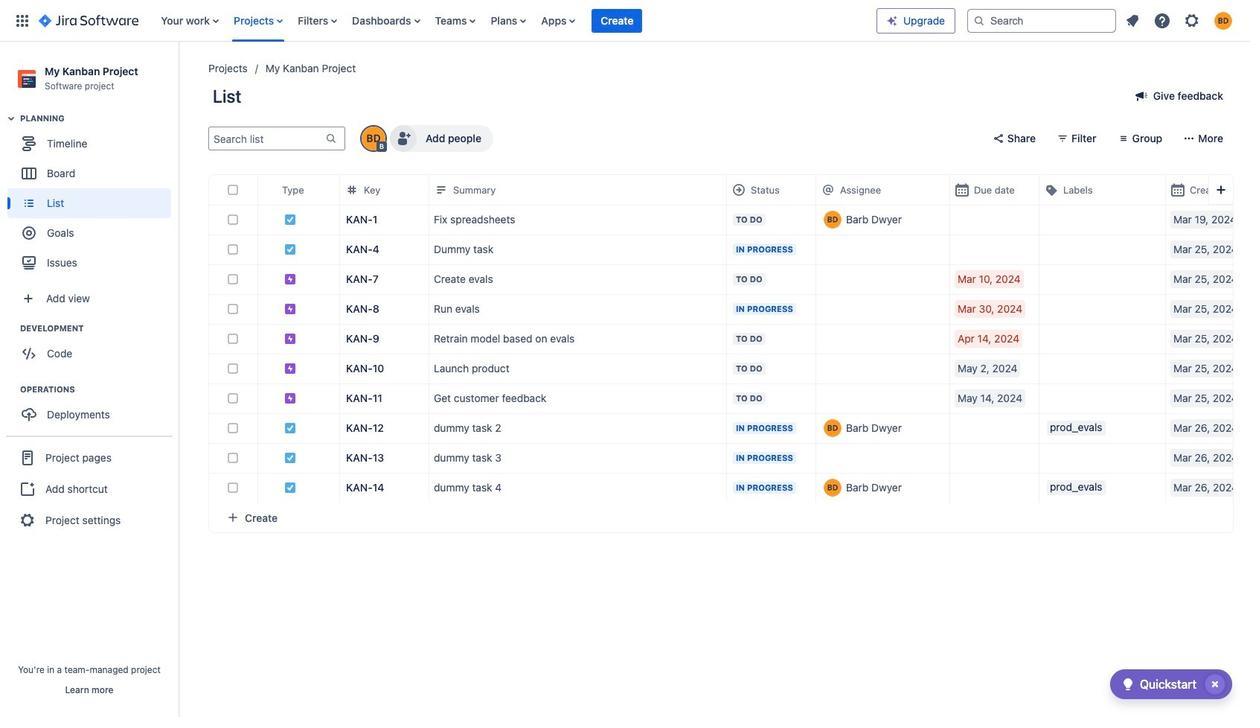 Task type: locate. For each thing, give the bounding box(es) containing it.
table
[[209, 175, 1251, 503]]

2 heading from the top
[[20, 323, 178, 334]]

goal image
[[22, 227, 36, 240]]

heading for the development icon at the left top of the page
[[20, 323, 178, 334]]

1 vertical spatial heading
[[20, 323, 178, 334]]

1 heading from the top
[[20, 113, 178, 124]]

banner
[[0, 0, 1251, 42]]

list
[[154, 0, 877, 41], [1120, 7, 1242, 34]]

epic image
[[284, 333, 296, 345], [284, 363, 296, 375]]

1 vertical spatial epic image
[[284, 303, 296, 315]]

group for planning image
[[7, 113, 178, 282]]

0 vertical spatial epic image
[[284, 273, 296, 285]]

jira software image
[[39, 12, 139, 29], [39, 12, 139, 29]]

sidebar navigation image
[[162, 60, 195, 89]]

list item
[[592, 0, 643, 41]]

task image
[[284, 214, 296, 226], [284, 244, 296, 256], [284, 422, 296, 434], [284, 452, 296, 464]]

group for operations image
[[7, 384, 178, 434]]

epic image
[[284, 273, 296, 285], [284, 303, 296, 315], [284, 393, 296, 405]]

2 epic image from the top
[[284, 303, 296, 315]]

Search field
[[968, 9, 1117, 32]]

dismiss quickstart image
[[1204, 672, 1228, 696]]

help image
[[1154, 12, 1172, 29]]

2 task image from the top
[[284, 244, 296, 256]]

group
[[7, 113, 178, 282], [7, 323, 178, 373], [7, 384, 178, 434], [6, 436, 173, 541]]

display or create a field to show in your list view image
[[1213, 181, 1231, 199]]

task image
[[284, 482, 296, 494]]

1 vertical spatial epic image
[[284, 363, 296, 375]]

3 heading from the top
[[20, 384, 178, 396]]

operations image
[[2, 381, 20, 399]]

heading
[[20, 113, 178, 124], [20, 323, 178, 334], [20, 384, 178, 396]]

2 vertical spatial epic image
[[284, 393, 296, 405]]

2 vertical spatial heading
[[20, 384, 178, 396]]

3 task image from the top
[[284, 422, 296, 434]]

2 epic image from the top
[[284, 363, 296, 375]]

0 vertical spatial epic image
[[284, 333, 296, 345]]

1 task image from the top
[[284, 214, 296, 226]]

settings image
[[1184, 12, 1202, 29]]

heading for operations image
[[20, 384, 178, 396]]

1 horizontal spatial list
[[1120, 7, 1242, 34]]

None search field
[[968, 9, 1117, 32]]

0 vertical spatial heading
[[20, 113, 178, 124]]



Task type: vqa. For each thing, say whether or not it's contained in the screenshot.
right list
yes



Task type: describe. For each thing, give the bounding box(es) containing it.
0 horizontal spatial list
[[154, 0, 877, 41]]

search image
[[974, 15, 986, 26]]

Search list text field
[[209, 128, 324, 149]]

your profile and settings image
[[1215, 12, 1233, 29]]

1 epic image from the top
[[284, 333, 296, 345]]

primary element
[[9, 0, 877, 41]]

planning image
[[2, 110, 20, 127]]

sidebar element
[[0, 42, 179, 717]]

1 epic image from the top
[[284, 273, 296, 285]]

appswitcher icon image
[[13, 12, 31, 29]]

development image
[[2, 320, 20, 337]]

heading for planning image
[[20, 113, 178, 124]]

4 task image from the top
[[284, 452, 296, 464]]

3 epic image from the top
[[284, 393, 296, 405]]

notifications image
[[1124, 12, 1142, 29]]

group for the development icon at the left top of the page
[[7, 323, 178, 373]]



